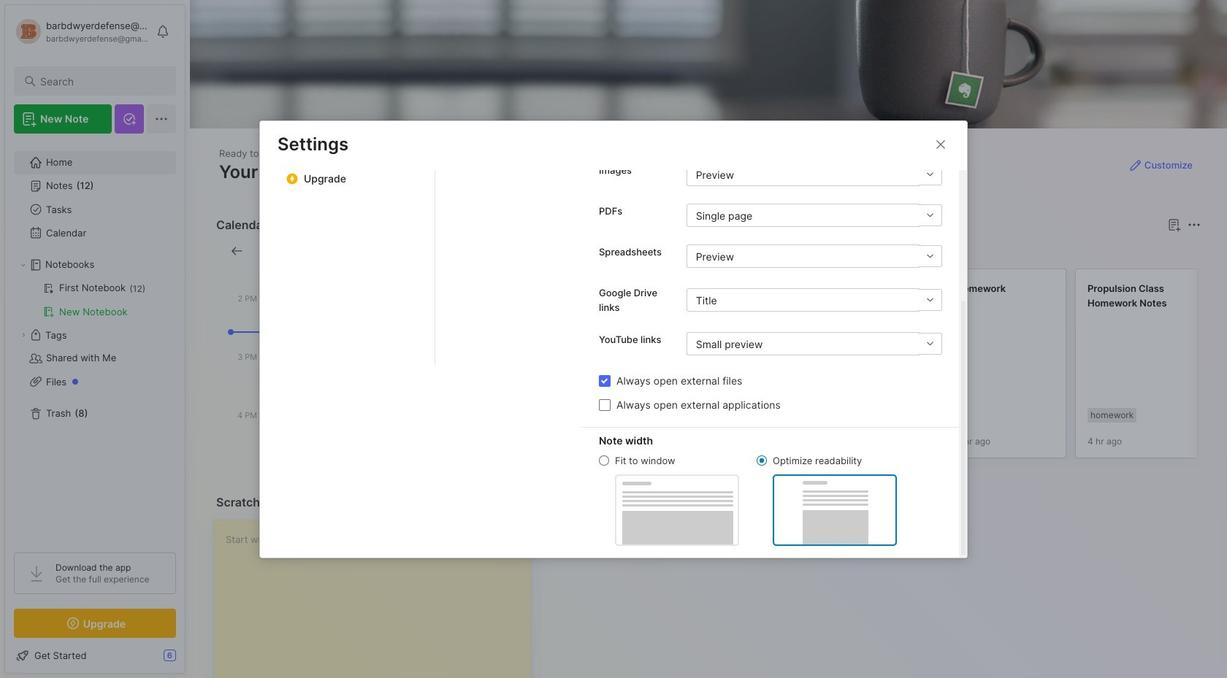 Task type: describe. For each thing, give the bounding box(es) containing it.
main element
[[0, 0, 190, 679]]

close image
[[932, 135, 950, 153]]

tree inside main element
[[5, 142, 185, 540]]

expand notebooks image
[[19, 261, 28, 270]]

Choose default view option for Images field
[[686, 163, 942, 186]]

2 tab from the left
[[601, 242, 660, 260]]

1 tab from the left
[[552, 242, 595, 260]]

Search text field
[[40, 75, 163, 88]]



Task type: vqa. For each thing, say whether or not it's contained in the screenshot.
Main element
yes



Task type: locate. For each thing, give the bounding box(es) containing it.
0 horizontal spatial tab
[[552, 242, 595, 260]]

1 horizontal spatial tab
[[601, 242, 660, 260]]

option group
[[599, 454, 897, 546]]

None search field
[[40, 72, 163, 90]]

tab list
[[435, 0, 581, 365], [552, 242, 1199, 260]]

None checkbox
[[599, 375, 611, 387]]

None radio
[[599, 456, 609, 466]]

None checkbox
[[599, 399, 611, 411]]

Choose default view option for Google Drive links field
[[686, 288, 942, 312]]

group inside main element
[[14, 277, 175, 324]]

group
[[14, 277, 175, 324]]

tab
[[552, 242, 595, 260], [601, 242, 660, 260]]

Choose default view option for PDFs field
[[686, 204, 942, 227]]

expand tags image
[[19, 331, 28, 340]]

none search field inside main element
[[40, 72, 163, 90]]

tree
[[5, 142, 185, 540]]

row group
[[549, 269, 1227, 467]]

Start writing… text field
[[226, 521, 531, 679]]

None radio
[[757, 456, 767, 466]]

Choose default view option for Spreadsheets field
[[686, 245, 942, 268]]

Choose default view option for YouTube links field
[[686, 332, 942, 356]]



